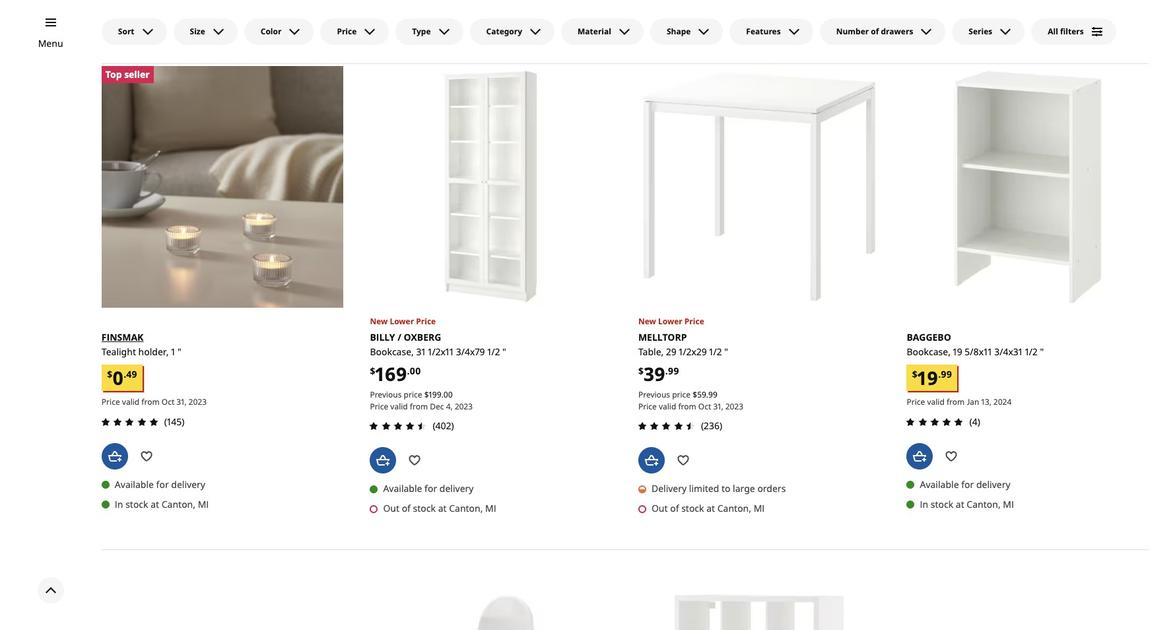 Task type: vqa. For each thing, say whether or not it's contained in the screenshot.
Home
no



Task type: describe. For each thing, give the bounding box(es) containing it.
sort
[[118, 26, 134, 37]]

49
[[126, 368, 137, 381]]

delivery
[[652, 482, 687, 495]]

menu button
[[38, 36, 63, 51]]

(145)
[[164, 415, 185, 428]]

3/4x31
[[995, 345, 1023, 358]]

in stock at canton, mi for 19
[[920, 498, 1014, 510]]

99 inside 'new lower price melltorp table, 29 1/2x29 1/2 " $ 39 . 99'
[[668, 364, 679, 377]]

00 inside new lower price billy / oxberg bookcase, 31 1/2x11 3/4x79 1/2 " $ 169 . 00
[[410, 364, 421, 377]]

price valid from oct 31, 2023
[[102, 397, 207, 408]]

lower for 39
[[658, 316, 683, 327]]

of for 1/2
[[402, 502, 411, 515]]

$ inside new lower price billy / oxberg bookcase, 31 1/2x11 3/4x79 1/2 " $ 169 . 00
[[370, 364, 375, 377]]

00 inside previous price $ 199 . 00 price valid from dec 4, 2023
[[444, 389, 453, 400]]

category
[[486, 26, 522, 37]]

available for delivery for 0
[[115, 478, 205, 490]]

series button
[[953, 18, 1025, 45]]

color button
[[244, 18, 314, 45]]

59
[[697, 389, 707, 400]]

$ inside previous price $ 199 . 00 price valid from dec 4, 2023
[[424, 389, 429, 400]]

0 horizontal spatial oct
[[162, 397, 175, 408]]

billy
[[370, 331, 395, 343]]

bookcase, inside baggebo bookcase, 19 5/8x11 3/4x31 1/2 "
[[907, 345, 951, 358]]

menu
[[38, 37, 63, 50]]

price inside previous price $ 199 . 00 price valid from dec 4, 2023
[[370, 401, 388, 412]]

holder,
[[138, 345, 169, 358]]

13,
[[982, 397, 992, 408]]

available for delivery for 19
[[920, 478, 1011, 490]]

$ 19 . 99
[[913, 365, 952, 390]]

sort button
[[102, 18, 167, 45]]

tealight
[[102, 345, 136, 358]]

review: 4.4 out of 5 stars. total reviews: 236 image
[[635, 418, 699, 434]]

orders
[[758, 482, 786, 495]]

previous for 39
[[639, 389, 670, 400]]

19 inside baggebo bookcase, 19 5/8x11 3/4x31 1/2 "
[[953, 345, 963, 358]]

large
[[733, 482, 755, 495]]

of inside popup button
[[871, 26, 879, 37]]

oxberg
[[404, 331, 441, 343]]

new for 169
[[370, 316, 388, 327]]

top seller
[[106, 68, 150, 80]]

in stock at canton, mi for 0
[[115, 498, 209, 510]]

baggebo bookcase, 19 5/8x11 3/4x31 1/2 "
[[907, 331, 1044, 358]]

price for 169
[[404, 389, 422, 400]]

shape button
[[650, 18, 723, 45]]

review: 4.9 out of 5 stars. total reviews: 145 image
[[98, 414, 162, 430]]

$ inside "previous price $ 59 . 99 price valid from oct 31, 2023"
[[693, 389, 697, 400]]

valid up the review: 5 out of 5 stars. total reviews: 4 image
[[928, 397, 945, 408]]

$ inside 'new lower price melltorp table, 29 1/2x29 1/2 " $ 39 . 99'
[[639, 364, 644, 377]]

dec
[[430, 401, 444, 412]]

for for 0
[[156, 478, 169, 490]]

. inside $ 19 . 99
[[939, 368, 941, 381]]

31
[[416, 345, 426, 358]]

number of drawers button
[[820, 18, 946, 45]]

size button
[[173, 18, 238, 45]]

(402)
[[433, 420, 454, 432]]

shape
[[667, 26, 691, 37]]

. inside previous price $ 199 . 00 price valid from dec 4, 2023
[[442, 389, 444, 400]]

previous price $ 199 . 00 price valid from dec 4, 2023
[[370, 389, 473, 412]]

" inside new lower price billy / oxberg bookcase, 31 1/2x11 3/4x79 1/2 " $ 169 . 00
[[503, 345, 506, 358]]

(236)
[[701, 420, 723, 432]]

. inside new lower price billy / oxberg bookcase, 31 1/2x11 3/4x79 1/2 " $ 169 . 00
[[407, 364, 410, 377]]

of for 39
[[670, 502, 679, 515]]

0
[[112, 365, 124, 390]]

finsmak
[[102, 331, 144, 343]]

price valid from jan 13, 2024
[[907, 397, 1012, 408]]

to
[[722, 482, 731, 495]]

199
[[429, 389, 442, 400]]

finsmak tealight holder, 1 "
[[102, 331, 181, 358]]

" inside 'new lower price melltorp table, 29 1/2x29 1/2 " $ 39 . 99'
[[725, 345, 728, 358]]

1/2 inside baggebo bookcase, 19 5/8x11 3/4x31 1/2 "
[[1025, 345, 1038, 358]]

delivery for 0
[[171, 478, 205, 490]]

category button
[[470, 18, 555, 45]]

1 horizontal spatial available
[[383, 482, 422, 495]]

99 inside $ 19 . 99
[[941, 368, 952, 381]]

type button
[[396, 18, 463, 45]]

5/8x11
[[965, 345, 992, 358]]

. inside 'new lower price melltorp table, 29 1/2x29 1/2 " $ 39 . 99'
[[666, 364, 668, 377]]

out of stock at canton, mi for 169
[[383, 502, 497, 515]]

4,
[[446, 401, 453, 412]]

features
[[747, 26, 781, 37]]

2024
[[994, 397, 1012, 408]]

in for 0
[[115, 498, 123, 510]]

previous for 169
[[370, 389, 402, 400]]

jan
[[967, 397, 980, 408]]

material
[[578, 26, 612, 37]]

2023 for 1/2
[[455, 401, 473, 412]]

material button
[[561, 18, 644, 45]]

review: 5 out of 5 stars. total reviews: 4 image
[[903, 414, 967, 430]]

top
[[106, 68, 122, 80]]

169
[[375, 361, 407, 386]]

lower for 169
[[390, 316, 414, 327]]

1 horizontal spatial delivery
[[440, 482, 474, 495]]

size
[[190, 26, 205, 37]]



Task type: locate. For each thing, give the bounding box(es) containing it.
1 horizontal spatial in stock at canton, mi
[[920, 498, 1014, 510]]

of
[[871, 26, 879, 37], [670, 502, 679, 515], [402, 502, 411, 515]]

valid inside previous price $ 199 . 00 price valid from dec 4, 2023
[[391, 401, 408, 412]]

29
[[666, 345, 677, 358]]

0 horizontal spatial available for delivery
[[115, 478, 205, 490]]

for
[[156, 478, 169, 490], [962, 478, 974, 490], [425, 482, 437, 495]]

1 horizontal spatial of
[[670, 502, 679, 515]]

delivery limited to large orders
[[652, 482, 786, 495]]

1 previous from the left
[[639, 389, 670, 400]]

1 horizontal spatial 31,
[[714, 401, 724, 412]]

delivery for 19
[[977, 478, 1011, 490]]

new for 39
[[639, 316, 656, 327]]

2 1/2 from the left
[[488, 345, 500, 358]]

color
[[261, 26, 282, 37]]

00 down 31
[[410, 364, 421, 377]]

1/2 right the 3/4x31
[[1025, 345, 1038, 358]]

2023
[[189, 397, 207, 408], [726, 401, 744, 412], [455, 401, 473, 412]]

from left jan
[[947, 397, 965, 408]]

"
[[178, 345, 181, 358], [725, 345, 728, 358], [503, 345, 506, 358], [1040, 345, 1044, 358]]

valid up review: 4.4 out of 5 stars. total reviews: 236 image
[[659, 401, 676, 412]]

delivery down (145)
[[171, 478, 205, 490]]

all filters button
[[1032, 18, 1117, 45]]

previous down 169
[[370, 389, 402, 400]]

new inside 'new lower price melltorp table, 29 1/2x29 1/2 " $ 39 . 99'
[[639, 316, 656, 327]]

19 left 5/8x11
[[953, 345, 963, 358]]

99 inside "previous price $ 59 . 99 price valid from oct 31, 2023"
[[709, 389, 718, 400]]

from up review: 4.9 out of 5 stars. total reviews: 145 image
[[142, 397, 160, 408]]

0 vertical spatial 00
[[410, 364, 421, 377]]

1 horizontal spatial in
[[920, 498, 929, 510]]

delivery down '(402)'
[[440, 482, 474, 495]]

0 horizontal spatial 99
[[668, 364, 679, 377]]

lower up /
[[390, 316, 414, 327]]

available for 0
[[115, 478, 154, 490]]

oct inside "previous price $ 59 . 99 price valid from oct 31, 2023"
[[699, 401, 711, 412]]

available for delivery
[[115, 478, 205, 490], [920, 478, 1011, 490], [383, 482, 474, 495]]

all filters
[[1048, 26, 1084, 37]]

0 horizontal spatial 2023
[[189, 397, 207, 408]]

out of stock at canton, mi for 39
[[652, 502, 765, 515]]

melltorp
[[639, 331, 687, 343]]

for for 19
[[962, 478, 974, 490]]

available for delivery down (4)
[[920, 478, 1011, 490]]

out for 169
[[383, 502, 400, 515]]

canton,
[[162, 498, 196, 510], [967, 498, 1001, 510], [718, 502, 752, 515], [449, 502, 483, 515]]

previous price $ 59 . 99 price valid from oct 31, 2023
[[639, 389, 744, 412]]

0 horizontal spatial out
[[383, 502, 400, 515]]

1 bookcase, from the left
[[370, 345, 414, 358]]

out for 39
[[652, 502, 668, 515]]

previous inside "previous price $ 59 . 99 price valid from oct 31, 2023"
[[639, 389, 670, 400]]

all
[[1048, 26, 1059, 37]]

2 out of stock at canton, mi from the left
[[383, 502, 497, 515]]

valid up review: 4.9 out of 5 stars. total reviews: 145 image
[[122, 397, 139, 408]]

" right the 3/4x31
[[1040, 345, 1044, 358]]

1 horizontal spatial 2023
[[455, 401, 473, 412]]

review: 4.6 out of 5 stars. total reviews: 402 image
[[366, 418, 430, 434]]

1 horizontal spatial 99
[[709, 389, 718, 400]]

1 horizontal spatial 00
[[444, 389, 453, 400]]

31, inside "previous price $ 59 . 99 price valid from oct 31, 2023"
[[714, 401, 724, 412]]

previous inside previous price $ 199 . 00 price valid from dec 4, 2023
[[370, 389, 402, 400]]

type
[[412, 26, 431, 37]]

price inside new lower price billy / oxberg bookcase, 31 1/2x11 3/4x79 1/2 " $ 169 . 00
[[416, 316, 436, 327]]

1/2x11
[[428, 345, 454, 358]]

1 lower from the left
[[658, 316, 683, 327]]

0 horizontal spatial 19
[[918, 365, 939, 390]]

99 up price valid from jan 13, 2024
[[941, 368, 952, 381]]

table,
[[639, 345, 664, 358]]

new lower price billy / oxberg bookcase, 31 1/2x11 3/4x79 1/2 " $ 169 . 00
[[370, 316, 506, 386]]

2 horizontal spatial available
[[920, 478, 959, 490]]

99 right 59
[[709, 389, 718, 400]]

" inside finsmak tealight holder, 1 "
[[178, 345, 181, 358]]

price
[[672, 389, 691, 400], [404, 389, 422, 400]]

price inside popup button
[[337, 26, 357, 37]]

0 horizontal spatial bookcase,
[[370, 345, 414, 358]]

1/2 inside new lower price billy / oxberg bookcase, 31 1/2x11 3/4x79 1/2 " $ 169 . 00
[[488, 345, 500, 358]]

2023 inside previous price $ 199 . 00 price valid from dec 4, 2023
[[455, 401, 473, 412]]

1 horizontal spatial out of stock at canton, mi
[[652, 502, 765, 515]]

1 horizontal spatial bookcase,
[[907, 345, 951, 358]]

available down the review: 5 out of 5 stars. total reviews: 4 image
[[920, 478, 959, 490]]

0 horizontal spatial in
[[115, 498, 123, 510]]

0 horizontal spatial for
[[156, 478, 169, 490]]

. up (236)
[[707, 389, 709, 400]]

previous down 39
[[639, 389, 670, 400]]

1/2 right 3/4x79
[[488, 345, 500, 358]]

2 horizontal spatial 99
[[941, 368, 952, 381]]

$
[[639, 364, 644, 377], [370, 364, 375, 377], [107, 368, 112, 381], [913, 368, 918, 381], [693, 389, 697, 400], [424, 389, 429, 400]]

bookcase, down /
[[370, 345, 414, 358]]

previous
[[639, 389, 670, 400], [370, 389, 402, 400]]

price inside "previous price $ 59 . 99 price valid from oct 31, 2023"
[[672, 389, 691, 400]]

1 horizontal spatial for
[[425, 482, 437, 495]]

. up dec
[[442, 389, 444, 400]]

2 bookcase, from the left
[[907, 345, 951, 358]]

price left 59
[[672, 389, 691, 400]]

1 vertical spatial 19
[[918, 365, 939, 390]]

price button
[[321, 18, 389, 45]]

lower
[[658, 316, 683, 327], [390, 316, 414, 327]]

for down '(402)'
[[425, 482, 437, 495]]

$ inside $ 0 . 49
[[107, 368, 112, 381]]

. down tealight at the bottom left of page
[[124, 368, 126, 381]]

available for delivery down (145)
[[115, 478, 205, 490]]

1 horizontal spatial available for delivery
[[383, 482, 474, 495]]

31,
[[177, 397, 187, 408], [714, 401, 724, 412]]

features button
[[730, 18, 813, 45]]

oct up (145)
[[162, 397, 175, 408]]

1/2
[[710, 345, 722, 358], [488, 345, 500, 358], [1025, 345, 1038, 358]]

stock
[[126, 498, 148, 510], [931, 498, 954, 510], [682, 502, 704, 515], [413, 502, 436, 515]]

1/2x29
[[679, 345, 707, 358]]

mi
[[198, 498, 209, 510], [1003, 498, 1014, 510], [754, 502, 765, 515], [485, 502, 497, 515]]

from left dec
[[410, 401, 428, 412]]

3/4x79
[[456, 345, 485, 358]]

0 horizontal spatial of
[[402, 502, 411, 515]]

bookcase,
[[370, 345, 414, 358], [907, 345, 951, 358]]

new up billy
[[370, 316, 388, 327]]

1 in stock at canton, mi from the left
[[115, 498, 209, 510]]

0 horizontal spatial price
[[404, 389, 422, 400]]

for down (4)
[[962, 478, 974, 490]]

2 lower from the left
[[390, 316, 414, 327]]

. inside $ 0 . 49
[[124, 368, 126, 381]]

0 horizontal spatial 1/2
[[488, 345, 500, 358]]

oct down 59
[[699, 401, 711, 412]]

2 horizontal spatial of
[[871, 26, 879, 37]]

limited
[[689, 482, 719, 495]]

2023 inside "previous price $ 59 . 99 price valid from oct 31, 2023"
[[726, 401, 744, 412]]

00 up 4,
[[444, 389, 453, 400]]

3 1/2 from the left
[[1025, 345, 1038, 358]]

1 in from the left
[[115, 498, 123, 510]]

out of stock at canton, mi
[[652, 502, 765, 515], [383, 502, 497, 515]]

2 out from the left
[[383, 502, 400, 515]]

1 new from the left
[[639, 316, 656, 327]]

valid
[[122, 397, 139, 408], [928, 397, 945, 408], [659, 401, 676, 412], [391, 401, 408, 412]]

available for delivery down '(402)'
[[383, 482, 474, 495]]

for down (145)
[[156, 478, 169, 490]]

from inside previous price $ 199 . 00 price valid from dec 4, 2023
[[410, 401, 428, 412]]

new up melltorp
[[639, 316, 656, 327]]

1 horizontal spatial lower
[[658, 316, 683, 327]]

2 price from the left
[[404, 389, 422, 400]]

price inside 'new lower price melltorp table, 29 1/2x29 1/2 " $ 39 . 99'
[[685, 316, 705, 327]]

2 in from the left
[[920, 498, 929, 510]]

from inside "previous price $ 59 . 99 price valid from oct 31, 2023"
[[679, 401, 697, 412]]

1 price from the left
[[672, 389, 691, 400]]

lower inside 'new lower price melltorp table, 29 1/2x29 1/2 " $ 39 . 99'
[[658, 316, 683, 327]]

1 horizontal spatial 19
[[953, 345, 963, 358]]

" right 1/2x29
[[725, 345, 728, 358]]

1 horizontal spatial oct
[[699, 401, 711, 412]]

delivery
[[171, 478, 205, 490], [977, 478, 1011, 490], [440, 482, 474, 495]]

99
[[668, 364, 679, 377], [941, 368, 952, 381], [709, 389, 718, 400]]

available down review: 4.9 out of 5 stars. total reviews: 145 image
[[115, 478, 154, 490]]

2 " from the left
[[725, 345, 728, 358]]

1 vertical spatial 00
[[444, 389, 453, 400]]

1 1/2 from the left
[[710, 345, 722, 358]]

1 horizontal spatial 1/2
[[710, 345, 722, 358]]

new lower price melltorp table, 29 1/2x29 1/2 " $ 39 . 99
[[639, 316, 728, 386]]

available for 19
[[920, 478, 959, 490]]

1/2 right 1/2x29
[[710, 345, 722, 358]]

price inside "previous price $ 59 . 99 price valid from oct 31, 2023"
[[639, 401, 657, 412]]

1 out from the left
[[652, 502, 668, 515]]

number of drawers
[[837, 26, 914, 37]]

in
[[115, 498, 123, 510], [920, 498, 929, 510]]

price
[[337, 26, 357, 37], [685, 316, 705, 327], [416, 316, 436, 327], [102, 397, 120, 408], [907, 397, 925, 408], [639, 401, 657, 412], [370, 401, 388, 412]]

. up price valid from jan 13, 2024
[[939, 368, 941, 381]]

4 " from the left
[[1040, 345, 1044, 358]]

" inside baggebo bookcase, 19 5/8x11 3/4x31 1/2 "
[[1040, 345, 1044, 358]]

0 horizontal spatial out of stock at canton, mi
[[383, 502, 497, 515]]

1 " from the left
[[178, 345, 181, 358]]

0 horizontal spatial new
[[370, 316, 388, 327]]

2023 for 39
[[726, 401, 744, 412]]

2 horizontal spatial 2023
[[726, 401, 744, 412]]

2 horizontal spatial for
[[962, 478, 974, 490]]

1 out of stock at canton, mi from the left
[[652, 502, 765, 515]]

1
[[171, 345, 175, 358]]

(4)
[[970, 415, 981, 428]]

" right 3/4x79
[[503, 345, 506, 358]]

0 horizontal spatial 31,
[[177, 397, 187, 408]]

0 horizontal spatial 00
[[410, 364, 421, 377]]

" right the 1
[[178, 345, 181, 358]]

39
[[644, 361, 666, 386]]

in for 19
[[920, 498, 929, 510]]

valid inside "previous price $ 59 . 99 price valid from oct 31, 2023"
[[659, 401, 676, 412]]

/
[[398, 331, 402, 343]]

2 in stock at canton, mi from the left
[[920, 498, 1014, 510]]

1 horizontal spatial price
[[672, 389, 691, 400]]

0 horizontal spatial previous
[[370, 389, 402, 400]]

. inside "previous price $ 59 . 99 price valid from oct 31, 2023"
[[707, 389, 709, 400]]

$ inside $ 19 . 99
[[913, 368, 918, 381]]

99 down the 29
[[668, 364, 679, 377]]

. up previous price $ 199 . 00 price valid from dec 4, 2023
[[407, 364, 410, 377]]

in stock at canton, mi
[[115, 498, 209, 510], [920, 498, 1014, 510]]

new inside new lower price billy / oxberg bookcase, 31 1/2x11 3/4x79 1/2 " $ 169 . 00
[[370, 316, 388, 327]]

out
[[652, 502, 668, 515], [383, 502, 400, 515]]

baggebo
[[907, 331, 952, 343]]

31, up (236)
[[714, 401, 724, 412]]

$ 0 . 49
[[107, 365, 137, 390]]

price inside previous price $ 199 . 00 price valid from dec 4, 2023
[[404, 389, 422, 400]]

31, up (145)
[[177, 397, 187, 408]]

2 new from the left
[[370, 316, 388, 327]]

from up review: 4.4 out of 5 stars. total reviews: 236 image
[[679, 401, 697, 412]]

number
[[837, 26, 869, 37]]

2 horizontal spatial 1/2
[[1025, 345, 1038, 358]]

.
[[666, 364, 668, 377], [407, 364, 410, 377], [124, 368, 126, 381], [939, 368, 941, 381], [707, 389, 709, 400], [442, 389, 444, 400]]

bookcase, down baggebo at the bottom right of the page
[[907, 345, 951, 358]]

seller
[[124, 68, 150, 80]]

0 horizontal spatial available
[[115, 478, 154, 490]]

lower up melltorp
[[658, 316, 683, 327]]

bookcase, inside new lower price billy / oxberg bookcase, 31 1/2x11 3/4x79 1/2 " $ 169 . 00
[[370, 345, 414, 358]]

0 horizontal spatial delivery
[[171, 478, 205, 490]]

new
[[639, 316, 656, 327], [370, 316, 388, 327]]

from
[[142, 397, 160, 408], [947, 397, 965, 408], [679, 401, 697, 412], [410, 401, 428, 412]]

price for 39
[[672, 389, 691, 400]]

2 previous from the left
[[370, 389, 402, 400]]

series
[[969, 26, 993, 37]]

valid up review: 4.6 out of 5 stars. total reviews: 402 image
[[391, 401, 408, 412]]

. down the 29
[[666, 364, 668, 377]]

delivery down (4)
[[977, 478, 1011, 490]]

at
[[151, 498, 159, 510], [956, 498, 965, 510], [707, 502, 715, 515], [438, 502, 447, 515]]

1 horizontal spatial out
[[652, 502, 668, 515]]

2 horizontal spatial available for delivery
[[920, 478, 1011, 490]]

available down review: 4.6 out of 5 stars. total reviews: 402 image
[[383, 482, 422, 495]]

price left 199
[[404, 389, 422, 400]]

0 horizontal spatial in stock at canton, mi
[[115, 498, 209, 510]]

0 vertical spatial 19
[[953, 345, 963, 358]]

00
[[410, 364, 421, 377], [444, 389, 453, 400]]

19
[[953, 345, 963, 358], [918, 365, 939, 390]]

1/2 inside 'new lower price melltorp table, 29 1/2x29 1/2 " $ 39 . 99'
[[710, 345, 722, 358]]

19 up price valid from jan 13, 2024
[[918, 365, 939, 390]]

1 horizontal spatial new
[[639, 316, 656, 327]]

filters
[[1061, 26, 1084, 37]]

drawers
[[881, 26, 914, 37]]

3 " from the left
[[503, 345, 506, 358]]

lower inside new lower price billy / oxberg bookcase, 31 1/2x11 3/4x79 1/2 " $ 169 . 00
[[390, 316, 414, 327]]

0 horizontal spatial lower
[[390, 316, 414, 327]]

1 horizontal spatial previous
[[639, 389, 670, 400]]

2 horizontal spatial delivery
[[977, 478, 1011, 490]]



